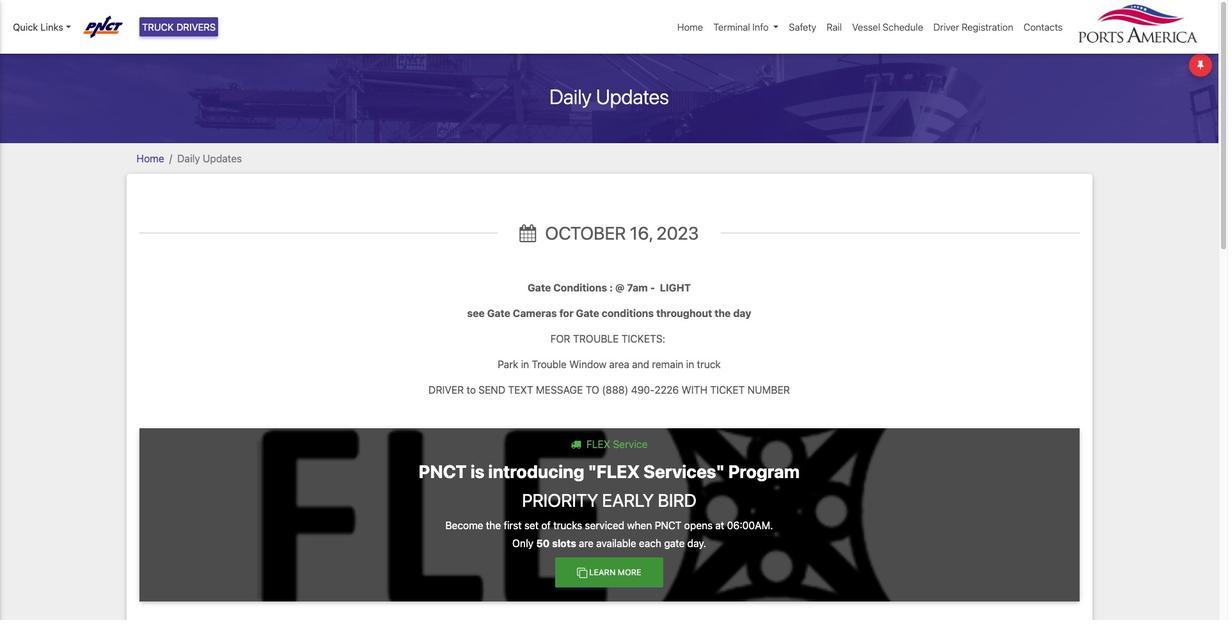 Task type: locate. For each thing, give the bounding box(es) containing it.
pnct up gate
[[655, 520, 682, 532]]

the left day at the right of page
[[715, 307, 731, 319]]

daily updates
[[549, 84, 669, 108], [177, 153, 242, 164]]

1 in from the left
[[521, 359, 529, 370]]

7am
[[627, 282, 648, 293]]

0 horizontal spatial daily
[[177, 153, 200, 164]]

in left the truck at the bottom
[[686, 359, 694, 370]]

490-
[[631, 384, 655, 396]]

gate right the see
[[487, 307, 510, 319]]

-
[[650, 282, 655, 293]]

0 vertical spatial daily updates
[[549, 84, 669, 108]]

1 vertical spatial pnct
[[655, 520, 682, 532]]

gate up cameras
[[528, 282, 551, 293]]

2 in from the left
[[686, 359, 694, 370]]

each
[[639, 538, 662, 550]]

gate right for
[[576, 307, 599, 319]]

service
[[613, 439, 648, 450]]

vessel
[[852, 21, 880, 33]]

driver
[[934, 21, 959, 33]]

pnct
[[419, 461, 467, 482], [655, 520, 682, 532]]

1 horizontal spatial updates
[[596, 84, 669, 108]]

october 16, 2023
[[541, 222, 699, 244]]

conditions
[[602, 307, 654, 319]]

when
[[627, 520, 652, 532]]

terminal
[[713, 21, 750, 33]]

truck
[[142, 21, 174, 33]]

06:00am.
[[727, 520, 773, 532]]

0 horizontal spatial daily updates
[[177, 153, 242, 164]]

calendar image
[[520, 224, 536, 242]]

0 horizontal spatial in
[[521, 359, 529, 370]]

1 horizontal spatial daily updates
[[549, 84, 669, 108]]

area
[[609, 359, 629, 370]]

in
[[521, 359, 529, 370], [686, 359, 694, 370]]

0 vertical spatial pnct
[[419, 461, 467, 482]]

october
[[545, 222, 626, 244]]

for
[[559, 307, 574, 319]]

set
[[524, 520, 539, 532]]

0 horizontal spatial the
[[486, 520, 501, 532]]

0 horizontal spatial updates
[[203, 153, 242, 164]]

1 vertical spatial the
[[486, 520, 501, 532]]

1 horizontal spatial the
[[715, 307, 731, 319]]

updates
[[596, 84, 669, 108], [203, 153, 242, 164]]

50
[[536, 538, 550, 550]]

1 horizontal spatial home
[[677, 21, 703, 33]]

message
[[536, 384, 583, 396]]

@
[[615, 282, 625, 293]]

truck drivers link
[[139, 17, 218, 37]]

1 horizontal spatial pnct
[[655, 520, 682, 532]]

0 horizontal spatial home link
[[137, 153, 164, 164]]

1 horizontal spatial home link
[[672, 15, 708, 39]]

2 horizontal spatial gate
[[576, 307, 599, 319]]

bird
[[658, 490, 697, 511]]

daily
[[549, 84, 592, 108], [177, 153, 200, 164]]

home
[[677, 21, 703, 33], [137, 153, 164, 164]]

pnct inside 'become the first set of trucks serviced when pnct opens at 06:00am. only 50 slots are available each gate day.'
[[655, 520, 682, 532]]

the inside 'become the first set of trucks serviced when pnct opens at 06:00am. only 50 slots are available each gate day.'
[[486, 520, 501, 532]]

0 vertical spatial the
[[715, 307, 731, 319]]

learn more
[[589, 568, 641, 578]]

1 horizontal spatial daily
[[549, 84, 592, 108]]

gate
[[664, 538, 685, 550]]

1 vertical spatial daily updates
[[177, 153, 242, 164]]

in right park
[[521, 359, 529, 370]]

gate
[[528, 282, 551, 293], [487, 307, 510, 319], [576, 307, 599, 319]]

the left the first
[[486, 520, 501, 532]]

window
[[569, 359, 607, 370]]

1 horizontal spatial in
[[686, 359, 694, 370]]

1 vertical spatial daily
[[177, 153, 200, 164]]

first
[[504, 520, 522, 532]]

2023
[[656, 222, 699, 244]]

light
[[660, 282, 691, 293]]

1 vertical spatial home
[[137, 153, 164, 164]]

the
[[715, 307, 731, 319], [486, 520, 501, 532]]

0 vertical spatial daily
[[549, 84, 592, 108]]

program
[[728, 461, 800, 482]]

0 horizontal spatial gate
[[487, 307, 510, 319]]

pnct left is
[[419, 461, 467, 482]]

"flex
[[588, 461, 640, 482]]

park
[[498, 359, 518, 370]]

only
[[512, 538, 534, 550]]

0 vertical spatial home link
[[672, 15, 708, 39]]

home link
[[672, 15, 708, 39], [137, 153, 164, 164]]

truck
[[697, 359, 721, 370]]

send
[[479, 384, 505, 396]]

info
[[753, 21, 769, 33]]



Task type: vqa. For each thing, say whether or not it's contained in the screenshot.
"from"
no



Task type: describe. For each thing, give the bounding box(es) containing it.
(888)
[[602, 384, 628, 396]]

quick links
[[13, 21, 63, 33]]

driver to send text message to (888) 490-2226 with ticket number
[[429, 384, 790, 396]]

text
[[508, 384, 533, 396]]

number
[[748, 384, 790, 396]]

pnct is introducing "flex services" program
[[419, 461, 800, 482]]

drivers
[[176, 21, 216, 33]]

remain
[[652, 359, 683, 370]]

ticket
[[710, 384, 745, 396]]

day.
[[687, 538, 706, 550]]

clone image
[[577, 568, 587, 578]]

1 vertical spatial home link
[[137, 153, 164, 164]]

to
[[586, 384, 599, 396]]

learn
[[589, 568, 616, 578]]

become the first set of trucks serviced when pnct opens at 06:00am. only 50 slots are available each gate day.
[[445, 520, 773, 550]]

tickets:
[[622, 333, 665, 345]]

with
[[682, 384, 708, 396]]

slots
[[552, 538, 576, 550]]

services"
[[644, 461, 725, 482]]

early
[[602, 490, 654, 511]]

1 vertical spatial updates
[[203, 153, 242, 164]]

priority
[[522, 490, 598, 511]]

0 horizontal spatial pnct
[[419, 461, 467, 482]]

to
[[467, 384, 476, 396]]

trouble
[[573, 333, 619, 345]]

flex
[[586, 439, 610, 450]]

driver registration link
[[928, 15, 1019, 39]]

and
[[632, 359, 649, 370]]

become
[[445, 520, 483, 532]]

is
[[470, 461, 485, 482]]

throughout
[[656, 307, 712, 319]]

rail
[[827, 21, 842, 33]]

truck image
[[571, 439, 581, 449]]

trouble
[[532, 359, 567, 370]]

day
[[733, 307, 751, 319]]

trucks
[[553, 520, 582, 532]]

rail link
[[822, 15, 847, 39]]

priority early bird
[[522, 490, 697, 511]]

introducing
[[488, 461, 584, 482]]

cameras
[[513, 307, 557, 319]]

terminal info
[[713, 21, 769, 33]]

for trouble tickets:
[[548, 333, 671, 345]]

registration
[[962, 21, 1013, 33]]

0 vertical spatial home
[[677, 21, 703, 33]]

0 horizontal spatial home
[[137, 153, 164, 164]]

see
[[467, 307, 485, 319]]

safety
[[789, 21, 816, 33]]

of
[[541, 520, 551, 532]]

1 horizontal spatial gate
[[528, 282, 551, 293]]

contacts link
[[1019, 15, 1068, 39]]

driver
[[429, 384, 464, 396]]

for
[[551, 333, 570, 345]]

are
[[579, 538, 594, 550]]

at
[[715, 520, 724, 532]]

vessel schedule link
[[847, 15, 928, 39]]

schedule
[[883, 21, 923, 33]]

available
[[596, 538, 636, 550]]

16,
[[630, 222, 653, 244]]

driver registration
[[934, 21, 1013, 33]]

conditions
[[553, 282, 607, 293]]

2226
[[655, 384, 679, 396]]

learn more link
[[555, 558, 663, 588]]

more
[[618, 568, 641, 578]]

:
[[610, 282, 613, 293]]

truck drivers
[[142, 21, 216, 33]]

quick links link
[[13, 20, 71, 34]]

safety link
[[784, 15, 822, 39]]

flex service
[[584, 439, 648, 450]]

vessel schedule
[[852, 21, 923, 33]]

park in trouble window area and remain in truck
[[498, 359, 721, 370]]

terminal info link
[[708, 15, 784, 39]]

0 vertical spatial updates
[[596, 84, 669, 108]]

quick
[[13, 21, 38, 33]]

see gate cameras for gate conditions throughout the day
[[467, 307, 751, 319]]

links
[[41, 21, 63, 33]]

opens
[[684, 520, 713, 532]]

contacts
[[1024, 21, 1063, 33]]

gate conditions : @ 7am -  light
[[528, 282, 691, 293]]



